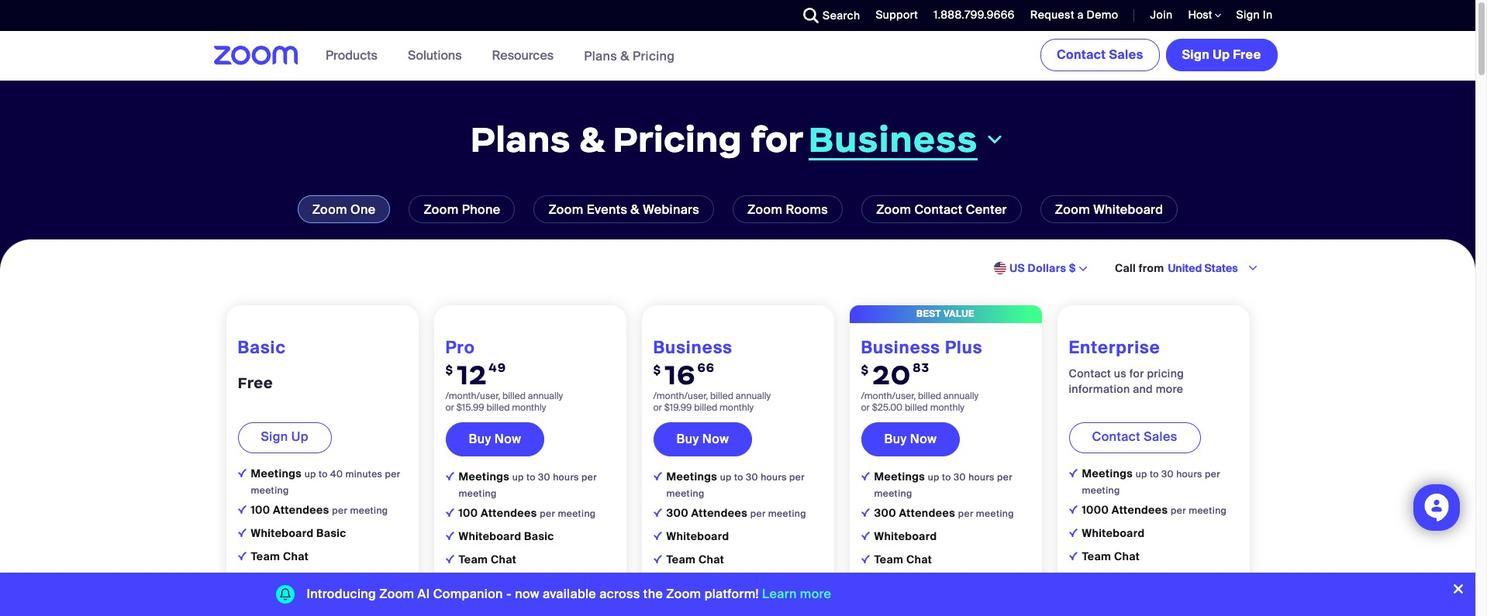 Task type: locate. For each thing, give the bounding box(es) containing it.
up for business
[[720, 471, 732, 484]]

up to 40 minutes per meeting
[[251, 468, 401, 497]]

0 horizontal spatial for
[[751, 117, 804, 162]]

0 vertical spatial plans
[[584, 48, 617, 64]]

1 300 from the left
[[667, 506, 689, 520]]

to inside up to 40 minutes per meeting
[[319, 468, 328, 481]]

zoom for zoom whiteboard
[[1055, 202, 1091, 218]]

$ left 12
[[446, 363, 454, 378]]

1 horizontal spatial up
[[1213, 47, 1230, 63]]

service left the learn
[[706, 594, 740, 606]]

zoom one
[[312, 202, 376, 218]]

buy down the $25.00
[[885, 431, 907, 447]]

/month/user, billed annually or $19.99 billed monthly
[[653, 390, 771, 414]]

1 horizontal spatial client
[[459, 594, 486, 606]]

client for 16
[[667, 594, 694, 606]]

sign left "in"
[[1237, 8, 1260, 22]]

sales inside main content
[[1144, 429, 1178, 445]]

up down /month/user, billed annually or $19.99 billed monthly
[[720, 471, 732, 484]]

0 horizontal spatial client
[[251, 591, 278, 603]]

chat for basic
[[283, 550, 309, 564]]

and
[[1133, 382, 1153, 396]]

or inside /month/user, billed annually or $25.00 billed monthly
[[861, 401, 870, 414]]

meetings down sign up link at the left of page
[[251, 467, 305, 481]]

0 horizontal spatial /month/user,
[[446, 390, 500, 403]]

buy now link
[[446, 423, 545, 457], [653, 423, 753, 457], [861, 423, 960, 457]]

$ left 16
[[653, 363, 662, 378]]

1 horizontal spatial more
[[1156, 382, 1184, 396]]

0 horizontal spatial include image
[[238, 469, 246, 478]]

monthly inside /month/user, billed annually or $19.99 billed monthly
[[720, 401, 754, 414]]

buy now down /month/user, billed annually or $25.00 billed monthly
[[885, 431, 937, 447]]

client
[[251, 591, 278, 603], [459, 594, 486, 606], [667, 594, 694, 606]]

0 horizontal spatial sign
[[261, 429, 288, 445]]

sign inside button
[[1182, 47, 1210, 63]]

plans & pricing for
[[470, 117, 804, 162]]

1 horizontal spatial include image
[[861, 472, 870, 481]]

team chat
[[251, 550, 309, 564], [1082, 550, 1140, 564], [459, 553, 517, 567], [667, 553, 725, 567], [875, 553, 932, 567]]

a
[[1078, 8, 1084, 22]]

banner
[[195, 31, 1281, 81]]

30 for pro
[[538, 471, 551, 484]]

calendar inside 'mail & calendar client'
[[287, 573, 337, 587]]

1 vertical spatial plans
[[470, 117, 571, 162]]

1 horizontal spatial buy
[[677, 431, 699, 447]]

/month/user, billed annually or $25.00 billed monthly
[[861, 390, 979, 414]]

1 horizontal spatial show options image
[[1247, 262, 1259, 275]]

sales
[[1110, 47, 1144, 63], [1144, 429, 1178, 445]]

meetings down $15.99
[[459, 470, 512, 484]]

1 vertical spatial contact sales
[[1092, 429, 1178, 445]]

2 horizontal spatial buy now link
[[861, 423, 960, 457]]

service left "available"
[[498, 594, 533, 606]]

$ inside 'pro $ 12 49'
[[446, 363, 454, 378]]

1 monthly from the left
[[512, 401, 546, 414]]

0 horizontal spatial mail & calendar
[[875, 576, 961, 590]]

meetings down $19.99
[[667, 470, 720, 484]]

$ right dollars at the top of the page
[[1069, 262, 1077, 276]]

sales down demo
[[1110, 47, 1144, 63]]

3 or from the left
[[861, 401, 870, 414]]

client inside 'mail & calendar client'
[[251, 591, 278, 603]]

1 buy from the left
[[469, 431, 491, 447]]

1 horizontal spatial basic
[[316, 527, 346, 540]]

annually inside /month/user, billed annually or $19.99 billed monthly
[[736, 390, 771, 403]]

3 monthly from the left
[[931, 401, 965, 414]]

/month/user, inside /month/user, billed annually or $25.00 billed monthly
[[861, 390, 916, 403]]

team chat for pro
[[459, 553, 517, 567]]

search
[[823, 9, 860, 22]]

whiteboard basic for basic
[[251, 527, 346, 540]]

free
[[1233, 47, 1262, 63], [238, 374, 273, 392]]

2 horizontal spatial include image
[[1069, 469, 1078, 478]]

buy now link down the /month/user, billed annually or $15.99 billed monthly
[[446, 423, 545, 457]]

3 /month/user, from the left
[[861, 390, 916, 403]]

support link
[[864, 0, 922, 31], [876, 8, 918, 22]]

more down pricing
[[1156, 382, 1184, 396]]

basic
[[238, 336, 286, 359], [316, 527, 346, 540], [524, 530, 554, 544]]

0 horizontal spatial 300
[[667, 506, 689, 520]]

mail inside 'mail & calendar client'
[[251, 573, 274, 587]]

now down /month/user, billed annually or $25.00 billed monthly
[[910, 431, 937, 447]]

or
[[446, 401, 454, 414], [653, 401, 662, 414], [861, 401, 870, 414]]

1.888.799.9666
[[934, 8, 1015, 22]]

1 annually from the left
[[528, 390, 563, 403]]

up down host dropdown button
[[1213, 47, 1230, 63]]

or left the $25.00
[[861, 401, 870, 414]]

include image
[[1069, 469, 1078, 478], [653, 472, 662, 481], [861, 472, 870, 481]]

0 horizontal spatial monthly
[[512, 401, 546, 414]]

or inside /month/user, billed annually or $19.99 billed monthly
[[653, 401, 662, 414]]

2 horizontal spatial basic
[[524, 530, 554, 544]]

sign in link
[[1225, 0, 1281, 31], [1237, 8, 1273, 22]]

us dollars $ button
[[1010, 261, 1077, 276]]

contact up information
[[1069, 367, 1112, 381]]

mail & calendar client & service for 16
[[667, 576, 753, 606]]

pricing for plans & pricing
[[633, 48, 675, 64]]

team for basic
[[251, 550, 280, 564]]

2 300 from the left
[[875, 506, 897, 520]]

2 buy from the left
[[677, 431, 699, 447]]

1 horizontal spatial 300 attendees per meeting
[[875, 506, 1014, 520]]

mail & calendar
[[1082, 573, 1168, 587], [875, 576, 961, 590]]

pricing
[[633, 48, 675, 64], [613, 117, 742, 162]]

buy now link down /month/user, billed annually or $25.00 billed monthly
[[861, 423, 960, 457]]

0 horizontal spatial annually
[[528, 390, 563, 403]]

or for 16
[[653, 401, 662, 414]]

plans inside main content
[[470, 117, 571, 162]]

0 horizontal spatial buy
[[469, 431, 491, 447]]

buy
[[469, 431, 491, 447], [677, 431, 699, 447], [885, 431, 907, 447]]

include image for enterprise
[[1069, 469, 1078, 478]]

contact sales down demo
[[1057, 47, 1144, 63]]

1 vertical spatial sales
[[1144, 429, 1178, 445]]

100 attendees per meeting for basic
[[251, 503, 388, 517]]

main content
[[0, 31, 1476, 617]]

up inside main content
[[291, 429, 309, 445]]

zoom left rooms
[[748, 202, 783, 218]]

$ left 20
[[861, 363, 870, 378]]

annually right $15.99
[[528, 390, 563, 403]]

0 vertical spatial free
[[1233, 47, 1262, 63]]

1 horizontal spatial /month/user,
[[653, 390, 708, 403]]

0 horizontal spatial or
[[446, 401, 454, 414]]

service for 12
[[498, 594, 533, 606]]

up to 30 hours per meeting
[[1082, 468, 1221, 497], [459, 471, 597, 500], [667, 471, 805, 500], [875, 471, 1013, 500]]

platform!
[[705, 586, 759, 603]]

buy down $19.99
[[677, 431, 699, 447]]

300 for include image for business
[[667, 506, 689, 520]]

include image
[[238, 469, 246, 478], [446, 472, 454, 481]]

meetings navigation
[[1038, 31, 1281, 74]]

monthly down the business plus $ 20 83
[[931, 401, 965, 414]]

business
[[809, 117, 978, 162], [653, 336, 733, 359], [861, 336, 941, 359]]

300
[[667, 506, 689, 520], [875, 506, 897, 520]]

annually inside /month/user, billed annually or $25.00 billed monthly
[[944, 390, 979, 403]]

events
[[587, 202, 628, 218]]

from
[[1139, 262, 1165, 276]]

solutions button
[[408, 31, 469, 81]]

sales down and
[[1144, 429, 1178, 445]]

ok image
[[1069, 506, 1078, 514], [653, 509, 662, 517], [861, 509, 870, 517], [861, 532, 870, 540], [238, 552, 246, 561], [446, 555, 454, 564], [653, 555, 662, 564], [861, 555, 870, 564], [238, 575, 246, 584], [446, 578, 454, 587]]

show options image right country/region text field
[[1247, 262, 1259, 275]]

client left "-" on the left
[[459, 594, 486, 606]]

0 horizontal spatial 100
[[251, 503, 270, 517]]

2 service from the left
[[706, 594, 740, 606]]

sign up up to 40 minutes per meeting
[[261, 429, 288, 445]]

main content containing business
[[0, 31, 1476, 617]]

1 horizontal spatial or
[[653, 401, 662, 414]]

show options image right dollars at the top of the page
[[1077, 263, 1090, 276]]

zoom for zoom rooms
[[748, 202, 783, 218]]

1 horizontal spatial mail & calendar
[[1082, 573, 1168, 587]]

contact
[[1057, 47, 1106, 63], [915, 202, 963, 218], [1069, 367, 1112, 381], [1092, 429, 1141, 445]]

hours for business
[[761, 471, 787, 484]]

0 horizontal spatial 100 attendees per meeting
[[251, 503, 388, 517]]

request
[[1031, 8, 1075, 22]]

banner containing contact sales
[[195, 31, 1281, 81]]

buy now down the /month/user, billed annually or $15.99 billed monthly
[[469, 431, 521, 447]]

300 attendees per meeting
[[667, 506, 807, 520], [875, 506, 1014, 520]]

0 horizontal spatial mail & calendar client & service
[[459, 576, 545, 606]]

up inside up to 40 minutes per meeting
[[305, 468, 316, 481]]

/month/user, inside the /month/user, billed annually or $15.99 billed monthly
[[446, 390, 500, 403]]

1 horizontal spatial 100
[[459, 506, 478, 520]]

contact sales link down demo
[[1041, 39, 1160, 71]]

free down sign in
[[1233, 47, 1262, 63]]

2 buy now from the left
[[677, 431, 729, 447]]

plans for plans & pricing
[[584, 48, 617, 64]]

0 horizontal spatial whiteboard basic
[[251, 527, 346, 540]]

up left '40'
[[305, 468, 316, 481]]

1 horizontal spatial sign
[[1182, 47, 1210, 63]]

meeting inside up to 40 minutes per meeting
[[251, 485, 289, 497]]

per inside 1000 attendees per meeting
[[1171, 505, 1187, 517]]

0 horizontal spatial 300 attendees per meeting
[[667, 506, 807, 520]]

1 buy now from the left
[[469, 431, 521, 447]]

pricing inside main content
[[613, 117, 742, 162]]

2 horizontal spatial buy now
[[885, 431, 937, 447]]

client right the
[[667, 594, 694, 606]]

1 service from the left
[[498, 594, 533, 606]]

or for 20
[[861, 401, 870, 414]]

whiteboard basic up "-" on the left
[[459, 530, 554, 544]]

1.888.799.9666 button
[[922, 0, 1019, 31], [934, 8, 1015, 22]]

3 annually from the left
[[944, 390, 979, 403]]

1 horizontal spatial service
[[706, 594, 740, 606]]

across
[[600, 586, 640, 603]]

1 horizontal spatial sales
[[1144, 429, 1178, 445]]

1 horizontal spatial mail & calendar client & service
[[667, 576, 753, 606]]

/month/user, down 83 at the bottom
[[861, 390, 916, 403]]

0 vertical spatial sign
[[1237, 8, 1260, 22]]

zoom left events
[[549, 202, 584, 218]]

2 or from the left
[[653, 401, 662, 414]]

100 for basic
[[251, 503, 270, 517]]

0 horizontal spatial include image
[[653, 472, 662, 481]]

$ inside the business plus $ 20 83
[[861, 363, 870, 378]]

business for business plus $ 20 83
[[861, 336, 941, 359]]

sign
[[1237, 8, 1260, 22], [1182, 47, 1210, 63], [261, 429, 288, 445]]

0 horizontal spatial now
[[495, 431, 521, 447]]

introducing
[[307, 586, 376, 603]]

zoom
[[312, 202, 347, 218], [424, 202, 459, 218], [549, 202, 584, 218], [748, 202, 783, 218], [877, 202, 912, 218], [1055, 202, 1091, 218], [379, 586, 415, 603], [666, 586, 702, 603]]

300 for the middle include image
[[875, 506, 897, 520]]

for right us
[[1130, 367, 1145, 381]]

show options image
[[1247, 262, 1259, 275], [1077, 263, 1090, 276]]

more inside enterprise contact us for pricing information and more
[[1156, 382, 1184, 396]]

2 now from the left
[[703, 431, 729, 447]]

1 horizontal spatial whiteboard basic
[[459, 530, 554, 544]]

300 attendees per meeting for include image for business
[[667, 506, 807, 520]]

1 horizontal spatial free
[[1233, 47, 1262, 63]]

1 horizontal spatial for
[[1130, 367, 1145, 381]]

1 horizontal spatial monthly
[[720, 401, 754, 414]]

meetings for pro
[[459, 470, 512, 484]]

for for pricing
[[751, 117, 804, 162]]

up up up to 40 minutes per meeting
[[291, 429, 309, 445]]

0 vertical spatial up
[[1213, 47, 1230, 63]]

/month/user, for 12
[[446, 390, 500, 403]]

0 horizontal spatial more
[[800, 586, 832, 603]]

annually inside the /month/user, billed annually or $15.99 billed monthly
[[528, 390, 563, 403]]

contact inside meetings navigation
[[1057, 47, 1106, 63]]

2 /month/user, from the left
[[653, 390, 708, 403]]

meetings for enterprise
[[1082, 467, 1136, 481]]

0 horizontal spatial buy now
[[469, 431, 521, 447]]

mail & calendar for 300
[[875, 576, 961, 590]]

1 horizontal spatial 100 attendees per meeting
[[459, 506, 596, 520]]

minutes
[[346, 468, 383, 481]]

zoom down business popup button
[[877, 202, 912, 218]]

business for business
[[809, 117, 978, 162]]

2 horizontal spatial sign
[[1237, 8, 1260, 22]]

monthly inside /month/user, billed annually or $25.00 billed monthly
[[931, 401, 965, 414]]

monthly right $19.99
[[720, 401, 754, 414]]

ok image
[[238, 506, 246, 514], [446, 509, 454, 517], [238, 529, 246, 537], [1069, 529, 1078, 537], [446, 532, 454, 540], [653, 532, 662, 540], [1069, 552, 1078, 561], [1069, 575, 1078, 584], [653, 578, 662, 587], [861, 578, 870, 587]]

product information navigation
[[314, 31, 687, 81]]

sign for sign up free
[[1182, 47, 1210, 63]]

sign for sign in
[[1237, 8, 1260, 22]]

meetings up 1000
[[1082, 467, 1136, 481]]

1 300 attendees per meeting from the left
[[667, 506, 807, 520]]

dollars
[[1028, 262, 1067, 276]]

1 horizontal spatial buy now
[[677, 431, 729, 447]]

contact left center
[[915, 202, 963, 218]]

2 horizontal spatial annually
[[944, 390, 979, 403]]

0 vertical spatial contact sales link
[[1041, 39, 1160, 71]]

team chat for business
[[667, 553, 725, 567]]

1 vertical spatial sign
[[1182, 47, 1210, 63]]

buy now for 12
[[469, 431, 521, 447]]

free up sign up
[[238, 374, 273, 392]]

billed
[[503, 390, 526, 403], [710, 390, 734, 403], [918, 390, 942, 403], [487, 401, 510, 414], [694, 401, 718, 414], [905, 401, 928, 414]]

meetings for business
[[667, 470, 720, 484]]

attendees for basic
[[273, 503, 329, 517]]

buy now link down /month/user, billed annually or $19.99 billed monthly
[[653, 423, 753, 457]]

40
[[330, 468, 343, 481]]

mail
[[251, 573, 274, 587], [1082, 573, 1105, 587], [459, 576, 482, 590], [667, 576, 690, 590], [875, 576, 898, 590]]

$15.99
[[457, 401, 484, 414]]

2 buy now link from the left
[[653, 423, 753, 457]]

client left introducing
[[251, 591, 278, 603]]

contact sales link inside meetings navigation
[[1041, 39, 1160, 71]]

learn
[[762, 586, 797, 603]]

0 vertical spatial more
[[1156, 382, 1184, 396]]

buy now for 16
[[677, 431, 729, 447]]

1 horizontal spatial now
[[703, 431, 729, 447]]

zoom left phone on the left of the page
[[424, 202, 459, 218]]

2 horizontal spatial buy
[[885, 431, 907, 447]]

2 annually from the left
[[736, 390, 771, 403]]

more right the learn
[[800, 586, 832, 603]]

now down /month/user, billed annually or $19.99 billed monthly
[[703, 431, 729, 447]]

/month/user, inside /month/user, billed annually or $19.99 billed monthly
[[653, 390, 708, 403]]

contact inside tabs of zoom services tab list
[[915, 202, 963, 218]]

/month/user, down the 66
[[653, 390, 708, 403]]

business inside the business plus $ 20 83
[[861, 336, 941, 359]]

attendees
[[273, 503, 329, 517], [1112, 503, 1168, 517], [481, 506, 537, 520], [691, 506, 748, 520], [899, 506, 956, 520]]

per
[[385, 468, 401, 481], [1205, 468, 1221, 481], [582, 471, 597, 484], [790, 471, 805, 484], [997, 471, 1013, 484], [332, 505, 348, 517], [1171, 505, 1187, 517], [540, 508, 556, 520], [751, 508, 766, 520], [958, 508, 974, 520]]

join link
[[1139, 0, 1177, 31], [1151, 8, 1173, 22]]

whiteboard basic up 'mail & calendar client'
[[251, 527, 346, 540]]

annually down plus
[[944, 390, 979, 403]]

2 horizontal spatial client
[[667, 594, 694, 606]]

&
[[621, 48, 630, 64], [579, 117, 605, 162], [631, 202, 640, 218], [277, 573, 285, 587], [1108, 573, 1116, 587], [485, 576, 492, 590], [692, 576, 700, 590], [900, 576, 908, 590], [488, 594, 495, 606], [696, 594, 703, 606]]

webinars
[[643, 202, 700, 218]]

zoom up dollars at the top of the page
[[1055, 202, 1091, 218]]

or left $15.99
[[446, 401, 454, 414]]

1 mail & calendar client & service from the left
[[459, 576, 545, 606]]

zoom left one
[[312, 202, 347, 218]]

30 for enterprise
[[1162, 468, 1174, 481]]

0 horizontal spatial up
[[291, 429, 309, 445]]

$
[[1069, 262, 1077, 276], [446, 363, 454, 378], [653, 363, 662, 378], [861, 363, 870, 378]]

buy now
[[469, 431, 521, 447], [677, 431, 729, 447], [885, 431, 937, 447]]

0 vertical spatial for
[[751, 117, 804, 162]]

now down the /month/user, billed annually or $15.99 billed monthly
[[495, 431, 521, 447]]

buy for 12
[[469, 431, 491, 447]]

1 vertical spatial up
[[291, 429, 309, 445]]

/month/user, for 16
[[653, 390, 708, 403]]

1 horizontal spatial annually
[[736, 390, 771, 403]]

sign down host
[[1182, 47, 1210, 63]]

1 horizontal spatial 300
[[875, 506, 897, 520]]

2 horizontal spatial /month/user,
[[861, 390, 916, 403]]

1 horizontal spatial buy now link
[[653, 423, 753, 457]]

annually for 20
[[944, 390, 979, 403]]

mail & calendar client & service for 12
[[459, 576, 545, 606]]

contact sales link down and
[[1069, 423, 1201, 454]]

up for pro
[[512, 471, 524, 484]]

whiteboard basic for pro
[[459, 530, 554, 544]]

billed right the $25.00
[[905, 401, 928, 414]]

2 horizontal spatial monthly
[[931, 401, 965, 414]]

1 /month/user, from the left
[[446, 390, 500, 403]]

annually
[[528, 390, 563, 403], [736, 390, 771, 403], [944, 390, 979, 403]]

request a demo link
[[1019, 0, 1123, 31], [1031, 8, 1119, 22]]

annually right business $ 16 66
[[736, 390, 771, 403]]

plans for plans & pricing for
[[470, 117, 571, 162]]

buy now down /month/user, billed annually or $19.99 billed monthly
[[677, 431, 729, 447]]

sign for sign up
[[261, 429, 288, 445]]

up down the /month/user, billed annually or $15.99 billed monthly
[[512, 471, 524, 484]]

0 horizontal spatial free
[[238, 374, 273, 392]]

attendees for enterprise
[[1112, 503, 1168, 517]]

0 vertical spatial sales
[[1110, 47, 1144, 63]]

1 or from the left
[[446, 401, 454, 414]]

now for 12
[[495, 431, 521, 447]]

to for business
[[734, 471, 744, 484]]

information
[[1069, 382, 1130, 396]]

resources
[[492, 47, 554, 64]]

3 buy now from the left
[[885, 431, 937, 447]]

for up the zoom rooms
[[751, 117, 804, 162]]

0 horizontal spatial service
[[498, 594, 533, 606]]

0 vertical spatial pricing
[[633, 48, 675, 64]]

1 vertical spatial free
[[238, 374, 273, 392]]

1 vertical spatial pricing
[[613, 117, 742, 162]]

for inside enterprise contact us for pricing information and more
[[1130, 367, 1145, 381]]

2 mail & calendar client & service from the left
[[667, 576, 753, 606]]

30 for business
[[746, 471, 758, 484]]

monthly
[[512, 401, 546, 414], [720, 401, 754, 414], [931, 401, 965, 414]]

2 horizontal spatial now
[[910, 431, 937, 447]]

sign up free
[[1182, 47, 1262, 63]]

1 horizontal spatial plans
[[584, 48, 617, 64]]

plans inside product information 'navigation'
[[584, 48, 617, 64]]

0 horizontal spatial buy now link
[[446, 423, 545, 457]]

for for us
[[1130, 367, 1145, 381]]

0 vertical spatial contact sales
[[1057, 47, 1144, 63]]

or left $19.99
[[653, 401, 662, 414]]

/month/user, down 49 on the bottom of page
[[446, 390, 500, 403]]

for
[[751, 117, 804, 162], [1130, 367, 1145, 381]]

monthly right $15.99
[[512, 401, 546, 414]]

/month/user,
[[446, 390, 500, 403], [653, 390, 708, 403], [861, 390, 916, 403]]

1 buy now link from the left
[[446, 423, 545, 457]]

products
[[326, 47, 378, 64]]

$25.00
[[872, 401, 903, 414]]

or inside the /month/user, billed annually or $15.99 billed monthly
[[446, 401, 454, 414]]

2 300 attendees per meeting from the left
[[875, 506, 1014, 520]]

1 vertical spatial more
[[800, 586, 832, 603]]

up
[[305, 468, 316, 481], [1136, 468, 1148, 481], [512, 471, 524, 484], [720, 471, 732, 484], [928, 471, 940, 484]]

1 vertical spatial for
[[1130, 367, 1145, 381]]

up to 30 hours per meeting for business
[[667, 471, 805, 500]]

0 horizontal spatial sales
[[1110, 47, 1144, 63]]

0 horizontal spatial plans
[[470, 117, 571, 162]]

pricing inside product information 'navigation'
[[633, 48, 675, 64]]

buy down $15.99
[[469, 431, 491, 447]]

business button
[[809, 117, 1006, 162]]

now
[[495, 431, 521, 447], [703, 431, 729, 447], [910, 431, 937, 447]]

monthly inside the /month/user, billed annually or $15.99 billed monthly
[[512, 401, 546, 414]]

1 horizontal spatial include image
[[446, 472, 454, 481]]

up inside button
[[1213, 47, 1230, 63]]

contact sales down and
[[1092, 429, 1178, 445]]

plans & pricing link
[[584, 48, 675, 64], [584, 48, 675, 64]]

one
[[351, 202, 376, 218]]

support
[[876, 8, 918, 22]]

2 monthly from the left
[[720, 401, 754, 414]]

up up 1000 attendees per meeting
[[1136, 468, 1148, 481]]

mail for business
[[667, 576, 690, 590]]

sign up link
[[238, 423, 332, 454]]

basic for pro
[[524, 530, 554, 544]]

whiteboard basic
[[251, 527, 346, 540], [459, 530, 554, 544]]

contact down a
[[1057, 47, 1106, 63]]

2 horizontal spatial or
[[861, 401, 870, 414]]

meeting
[[251, 485, 289, 497], [1082, 485, 1120, 497], [459, 488, 497, 500], [667, 488, 705, 500], [875, 488, 913, 500], [350, 505, 388, 517], [1189, 505, 1227, 517], [558, 508, 596, 520], [769, 508, 807, 520], [976, 508, 1014, 520]]

2 vertical spatial sign
[[261, 429, 288, 445]]

$ inside popup button
[[1069, 262, 1077, 276]]

1 now from the left
[[495, 431, 521, 447]]

contact sales link
[[1041, 39, 1160, 71], [1069, 423, 1201, 454]]



Task type: describe. For each thing, give the bounding box(es) containing it.
49
[[489, 361, 506, 375]]

search button
[[792, 0, 864, 31]]

join link left host
[[1139, 0, 1177, 31]]

buy now link for 12
[[446, 423, 545, 457]]

$ inside business $ 16 66
[[653, 363, 662, 378]]

mail & calendar for 1000
[[1082, 573, 1168, 587]]

team for pro
[[459, 553, 488, 567]]

zoom rooms
[[748, 202, 828, 218]]

demo
[[1087, 8, 1119, 22]]

zoom right the
[[666, 586, 702, 603]]

meetings down the $25.00
[[875, 470, 928, 484]]

free inside button
[[1233, 47, 1262, 63]]

billed down the 66
[[710, 390, 734, 403]]

hours for pro
[[553, 471, 579, 484]]

enterprise
[[1069, 336, 1161, 359]]

us
[[1114, 367, 1127, 381]]

plans & pricing
[[584, 48, 675, 64]]

learn more link
[[762, 586, 832, 603]]

now
[[515, 586, 540, 603]]

zoom for zoom events & webinars
[[549, 202, 584, 218]]

center
[[966, 202, 1007, 218]]

3 buy from the left
[[885, 431, 907, 447]]

to for enterprise
[[1150, 468, 1159, 481]]

us dollars $
[[1010, 262, 1077, 276]]

& inside product information 'navigation'
[[621, 48, 630, 64]]

enterprise contact us for pricing information and more
[[1069, 336, 1184, 396]]

available
[[543, 586, 597, 603]]

introducing zoom ai companion - now available across the zoom platform! learn more
[[307, 586, 832, 603]]

business for business $ 16 66
[[653, 336, 733, 359]]

zoom events & webinars
[[549, 202, 700, 218]]

call from
[[1115, 262, 1165, 276]]

the
[[644, 586, 663, 603]]

contact inside enterprise contact us for pricing information and more
[[1069, 367, 1112, 381]]

companion
[[433, 586, 503, 603]]

tabs of zoom services tab list
[[23, 195, 1453, 223]]

or for 12
[[446, 401, 454, 414]]

up to 30 hours per meeting for pro
[[459, 471, 597, 500]]

Country/Region text field
[[1167, 261, 1246, 276]]

12
[[457, 358, 487, 392]]

/month/user, for 20
[[861, 390, 916, 403]]

basic for basic
[[316, 527, 346, 540]]

66
[[698, 361, 715, 375]]

monthly for 49
[[512, 401, 546, 414]]

0 horizontal spatial basic
[[238, 336, 286, 359]]

mail for basic
[[251, 573, 274, 587]]

monthly for 66
[[720, 401, 754, 414]]

whiteboard inside tabs of zoom services tab list
[[1094, 202, 1164, 218]]

business plus $ 20 83
[[861, 336, 983, 392]]

monthly for 20
[[931, 401, 965, 414]]

zoom whiteboard
[[1055, 202, 1164, 218]]

meeting inside 1000 attendees per meeting
[[1189, 505, 1227, 517]]

chat for enterprise
[[1115, 550, 1140, 564]]

billed down 83 at the bottom
[[918, 390, 942, 403]]

mail & calendar client
[[251, 573, 337, 603]]

attendees for business
[[691, 506, 748, 520]]

0 horizontal spatial show options image
[[1077, 263, 1090, 276]]

join link up meetings navigation
[[1151, 8, 1173, 22]]

client for 12
[[459, 594, 486, 606]]

to for basic
[[319, 468, 328, 481]]

team for business
[[667, 553, 696, 567]]

products button
[[326, 31, 385, 81]]

to for pro
[[527, 471, 536, 484]]

solutions
[[408, 47, 462, 64]]

up for sign up free
[[1213, 47, 1230, 63]]

sign up
[[261, 429, 309, 445]]

hours for enterprise
[[1177, 468, 1203, 481]]

buy for 16
[[677, 431, 699, 447]]

in
[[1263, 8, 1273, 22]]

host
[[1189, 8, 1215, 22]]

sign up free button
[[1166, 39, 1278, 71]]

host button
[[1189, 8, 1221, 22]]

$19.99
[[664, 401, 692, 414]]

zoom for zoom phone
[[424, 202, 459, 218]]

16
[[665, 358, 696, 392]]

service for 16
[[706, 594, 740, 606]]

sales inside meetings navigation
[[1110, 47, 1144, 63]]

team chat for basic
[[251, 550, 309, 564]]

pricing
[[1147, 367, 1184, 381]]

up for basic
[[305, 468, 316, 481]]

100 for pro
[[459, 506, 478, 520]]

annually for 66
[[736, 390, 771, 403]]

buy now link for 16
[[653, 423, 753, 457]]

best
[[917, 308, 942, 320]]

& inside tabs of zoom services tab list
[[631, 202, 640, 218]]

billed down 49 on the bottom of page
[[503, 390, 526, 403]]

zoom phone
[[424, 202, 501, 218]]

up for sign up
[[291, 429, 309, 445]]

1000
[[1082, 503, 1109, 517]]

mail for pro
[[459, 576, 482, 590]]

down image
[[985, 131, 1006, 149]]

meetings for basic
[[251, 467, 305, 481]]

pro $ 12 49
[[446, 336, 506, 392]]

us
[[1010, 262, 1025, 276]]

request a demo
[[1031, 8, 1119, 22]]

& inside 'mail & calendar client'
[[277, 573, 285, 587]]

free inside main content
[[238, 374, 273, 392]]

join
[[1151, 8, 1173, 22]]

per inside up to 40 minutes per meeting
[[385, 468, 401, 481]]

up for enterprise
[[1136, 468, 1148, 481]]

phone
[[462, 202, 501, 218]]

business $ 16 66
[[653, 336, 733, 392]]

attendees for pro
[[481, 506, 537, 520]]

calendar for business
[[703, 576, 753, 590]]

sign in
[[1237, 8, 1273, 22]]

calendar for basic
[[287, 573, 337, 587]]

1 vertical spatial contact sales link
[[1069, 423, 1201, 454]]

include image for basic
[[238, 469, 246, 478]]

billed right $19.99
[[694, 401, 718, 414]]

1000 attendees per meeting
[[1082, 503, 1227, 517]]

now for 16
[[703, 431, 729, 447]]

zoom for zoom contact center
[[877, 202, 912, 218]]

/month/user, billed annually or $15.99 billed monthly
[[446, 390, 563, 414]]

pro
[[446, 336, 475, 359]]

up down /month/user, billed annually or $25.00 billed monthly
[[928, 471, 940, 484]]

calendar for pro
[[495, 576, 545, 590]]

rooms
[[786, 202, 828, 218]]

annually for 49
[[528, 390, 563, 403]]

83
[[913, 361, 930, 375]]

chat for pro
[[491, 553, 517, 567]]

3 buy now link from the left
[[861, 423, 960, 457]]

ai
[[418, 586, 430, 603]]

include image for pro
[[446, 472, 454, 481]]

resources button
[[492, 31, 561, 81]]

-
[[506, 586, 512, 603]]

zoom logo image
[[214, 46, 299, 65]]

3 now from the left
[[910, 431, 937, 447]]

pricing for plans & pricing for
[[613, 117, 742, 162]]

plus
[[945, 336, 983, 359]]

chat for business
[[699, 553, 725, 567]]

zoom contact center
[[877, 202, 1007, 218]]

team for enterprise
[[1082, 550, 1112, 564]]

call
[[1115, 262, 1136, 276]]

billed right $15.99
[[487, 401, 510, 414]]

contact down information
[[1092, 429, 1141, 445]]

100 attendees per meeting for pro
[[459, 506, 596, 520]]

value
[[944, 308, 975, 320]]

up to 30 hours per meeting for enterprise
[[1082, 468, 1221, 497]]

contact sales inside meetings navigation
[[1057, 47, 1144, 63]]

best value
[[917, 308, 975, 320]]

team chat for enterprise
[[1082, 550, 1140, 564]]

zoom for zoom one
[[312, 202, 347, 218]]

300 attendees per meeting for the middle include image
[[875, 506, 1014, 520]]

include image for business
[[653, 472, 662, 481]]

zoom left ai
[[379, 586, 415, 603]]

20
[[873, 358, 912, 392]]



Task type: vqa. For each thing, say whether or not it's contained in the screenshot.
/month/user, for 20
yes



